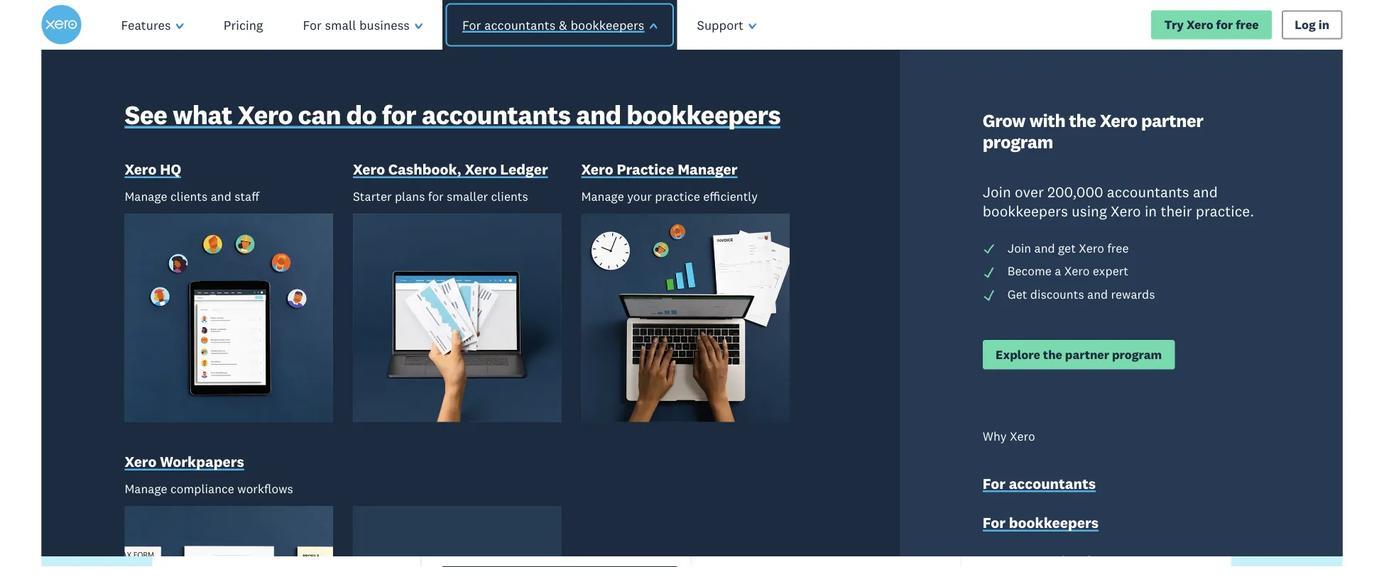 Task type: vqa. For each thing, say whether or not it's contained in the screenshot.
video player region
no



Task type: locate. For each thing, give the bounding box(es) containing it.
month
[[563, 533, 599, 549], [1103, 533, 1139, 549]]

1 vertical spatial program
[[1113, 347, 1163, 362]]

manage down the practice
[[582, 188, 624, 204]]

$ up usd
[[1068, 511, 1078, 532]]

1 included image from the top
[[983, 243, 996, 255]]

0 horizontal spatial 50%
[[505, 192, 550, 221]]

join left over
[[983, 182, 1012, 201]]

months*
[[856, 362, 916, 380]]

2 month from the left
[[1103, 533, 1139, 549]]

cashbook,
[[389, 160, 462, 178]]

off
[[799, 362, 818, 380]]

program up over
[[983, 130, 1054, 152]]

accountants
[[485, 17, 556, 33], [422, 98, 571, 131], [1108, 182, 1190, 201], [1010, 474, 1097, 493]]

explore the partner program link
[[983, 340, 1176, 369]]

3 left the months*
[[845, 362, 853, 380]]

1 horizontal spatial partner
[[1142, 109, 1204, 131]]

get
[[1059, 240, 1077, 255]]

.
[[561, 511, 566, 532]]

in inside join over 200,000 accountants and bookkeepers using xero in their practice.
[[1145, 202, 1158, 220]]

0 horizontal spatial partner
[[1066, 347, 1110, 362]]

1 horizontal spatial $
[[1068, 511, 1078, 532]]

1 horizontal spatial get
[[1008, 287, 1028, 302]]

manage compliance workflows
[[125, 481, 293, 496]]

included image for become a xero expert
[[983, 266, 996, 279]]

don't
[[319, 192, 375, 221]]

practice
[[617, 160, 675, 178]]

xero cashbook, xero ledger
[[353, 160, 548, 178]]

$ inside $ 7 . 50 per month
[[528, 511, 538, 532]]

2 $ from the left
[[1068, 511, 1078, 532]]

xero workpapers
[[125, 452, 244, 471]]

clients
[[171, 188, 208, 204], [491, 188, 529, 204]]

manage down "xero hq" link
[[125, 188, 167, 204]]

0 horizontal spatial the
[[1044, 347, 1063, 362]]

manage
[[125, 188, 167, 204], [582, 188, 624, 204], [125, 481, 167, 496]]

xero workpapers link
[[125, 452, 244, 474]]

in left their
[[1145, 202, 1158, 220]]

bookkeepers inside dropdown button
[[571, 17, 645, 33]]

try
[[1165, 17, 1185, 32]]

0 vertical spatial join
[[983, 182, 1012, 201]]

1 horizontal spatial the
[[1070, 109, 1097, 131]]

the right explore
[[1044, 347, 1063, 362]]

1 horizontal spatial your
[[680, 99, 803, 173]]

for
[[1217, 17, 1234, 32], [382, 98, 416, 131], [428, 188, 444, 204], [556, 192, 585, 221], [821, 362, 841, 380]]

month down 50 on the left
[[563, 533, 599, 549]]

bookkeepers
[[571, 17, 645, 33], [627, 98, 781, 131], [983, 202, 1069, 220], [1010, 514, 1099, 532]]

0 horizontal spatial your
[[628, 188, 652, 204]]

manage for practice
[[582, 188, 624, 204]]

clients down hq
[[171, 188, 208, 204]]

why
[[983, 429, 1007, 444]]

$ inside $ 39
[[1068, 511, 1078, 532]]

don't miss out on 50% for 3 months and free support getting xero set up.
[[319, 192, 1065, 221]]

explore
[[996, 347, 1041, 362]]

2 vertical spatial free
[[1108, 240, 1130, 255]]

xero practice manager link
[[582, 159, 738, 182]]

0 vertical spatial in
[[1319, 17, 1330, 32]]

$
[[528, 511, 538, 532], [1068, 511, 1078, 532]]

0 vertical spatial your
[[680, 99, 803, 173]]

3 left the months
[[591, 192, 603, 221]]

for for for accountants & bookkeepers
[[463, 17, 481, 33]]

month right usd
[[1103, 533, 1139, 549]]

1 horizontal spatial per
[[1081, 533, 1100, 549]]

accountants up for bookkeepers
[[1010, 474, 1097, 493]]

0 vertical spatial program
[[983, 130, 1054, 152]]

become
[[1008, 263, 1052, 279]]

do
[[346, 98, 377, 131]]

for accountants
[[983, 474, 1097, 493]]

$ left .
[[528, 511, 538, 532]]

xero inside join over 200,000 accountants and bookkeepers using xero in their practice.
[[1111, 202, 1142, 220]]

2 horizontal spatial free
[[1237, 17, 1260, 32]]

1 $ from the left
[[528, 511, 538, 532]]

program
[[983, 130, 1054, 152], [1113, 347, 1163, 362]]

accountants up their
[[1108, 182, 1190, 201]]

1 horizontal spatial month
[[1103, 533, 1139, 549]]

workflows
[[238, 481, 293, 496]]

for small business
[[303, 17, 410, 33]]

features button
[[101, 0, 204, 50]]

0 horizontal spatial $
[[528, 511, 538, 532]]

practice
[[655, 188, 701, 204]]

bookkeepers up usd
[[1010, 514, 1099, 532]]

xero inside grow with the xero partner program
[[1100, 109, 1138, 131]]

free
[[1237, 17, 1260, 32], [735, 192, 775, 221], [1108, 240, 1130, 255]]

accountants up ledger
[[422, 98, 571, 131]]

free up expert on the right top of the page
[[1108, 240, 1130, 255]]

$ for 39
[[1068, 511, 1078, 532]]

free left the log
[[1237, 17, 1260, 32]]

practice.
[[1196, 202, 1255, 220]]

grow with the xero partner program
[[983, 109, 1204, 152]]

get down become
[[1008, 287, 1028, 302]]

program inside grow with the xero partner program
[[983, 130, 1054, 152]]

1 horizontal spatial clients
[[491, 188, 529, 204]]

join over 200,000 accountants and bookkeepers using xero in their practice.
[[983, 182, 1255, 220]]

get
[[1008, 287, 1028, 302], [738, 362, 762, 380]]

program down rewards
[[1113, 347, 1163, 362]]

get left the off
[[738, 362, 762, 380]]

get for get discounts and rewards
[[1008, 287, 1028, 302]]

your up efficiently
[[680, 99, 803, 173]]

$ for 7
[[528, 511, 538, 532]]

0 vertical spatial free
[[1237, 17, 1260, 32]]

0 vertical spatial 50%
[[505, 192, 550, 221]]

bookkeepers down over
[[983, 202, 1069, 220]]

set
[[996, 192, 1028, 221]]

for accountants & bookkeepers button
[[438, 0, 683, 50]]

for right do
[[382, 98, 416, 131]]

manage down "xero workpapers" link
[[125, 481, 167, 496]]

0 horizontal spatial month
[[563, 533, 599, 549]]

0 horizontal spatial clients
[[171, 188, 208, 204]]

xero
[[1187, 17, 1214, 32], [238, 98, 293, 131], [1100, 109, 1138, 131], [125, 160, 157, 178], [353, 160, 385, 178], [465, 160, 497, 178], [582, 160, 614, 178], [944, 192, 991, 221], [1111, 202, 1142, 220], [1080, 240, 1105, 255], [1065, 263, 1090, 279], [1010, 429, 1036, 444], [125, 452, 157, 471]]

1 vertical spatial your
[[628, 188, 652, 204]]

the
[[1070, 109, 1097, 131], [1044, 347, 1063, 362]]

3
[[591, 192, 603, 221], [845, 362, 853, 380]]

xero homepage image
[[42, 5, 81, 45]]

grow
[[983, 109, 1026, 131]]

0 horizontal spatial program
[[983, 130, 1054, 152]]

join for join over 200,000 accountants and bookkeepers using xero in their practice.
[[983, 182, 1012, 201]]

0 vertical spatial included image
[[983, 243, 996, 255]]

1 vertical spatial free
[[735, 192, 775, 221]]

xero hq link
[[125, 159, 181, 182]]

50% left the off
[[766, 362, 796, 380]]

month inside $ 7 . 50 per month
[[563, 533, 599, 549]]

accountants left &
[[485, 17, 556, 33]]

1 horizontal spatial 50%
[[766, 362, 796, 380]]

staff
[[235, 188, 259, 204]]

1 vertical spatial join
[[1008, 240, 1032, 255]]

included image
[[983, 243, 996, 255], [983, 266, 996, 279]]

pricing
[[224, 17, 263, 33]]

in right the log
[[1319, 17, 1330, 32]]

2 included image from the top
[[983, 266, 996, 279]]

1 vertical spatial included image
[[983, 266, 996, 279]]

1 month from the left
[[563, 533, 599, 549]]

join up become
[[1008, 240, 1032, 255]]

the right with
[[1070, 109, 1097, 131]]

0 vertical spatial get
[[1008, 287, 1028, 302]]

support button
[[678, 0, 777, 50]]

plans
[[332, 99, 482, 173]]

0 horizontal spatial get
[[738, 362, 762, 380]]

39
[[1078, 486, 1126, 539]]

per
[[541, 533, 560, 549], [1081, 533, 1100, 549]]

your
[[680, 99, 803, 173], [628, 188, 652, 204]]

starter plans for smaller clients
[[353, 188, 529, 204]]

for for for small business
[[303, 17, 322, 33]]

0 horizontal spatial per
[[541, 533, 560, 549]]

join for join and get xero free
[[1008, 240, 1032, 255]]

your down the practice
[[628, 188, 652, 204]]

0 vertical spatial 3
[[591, 192, 603, 221]]

1 vertical spatial the
[[1044, 347, 1063, 362]]

join inside join over 200,000 accountants and bookkeepers using xero in their practice.
[[983, 182, 1012, 201]]

clients down ledger
[[491, 188, 529, 204]]

hq
[[160, 160, 181, 178]]

0 vertical spatial the
[[1070, 109, 1097, 131]]

become a xero expert
[[1008, 263, 1129, 279]]

1 vertical spatial in
[[1145, 202, 1158, 220]]

200,000
[[1048, 182, 1104, 201]]

50% down ledger
[[505, 192, 550, 221]]

and inside join over 200,000 accountants and bookkeepers using xero in their practice.
[[1194, 182, 1219, 201]]

in
[[1319, 17, 1330, 32], [1145, 202, 1158, 220]]

efficiently
[[704, 188, 758, 204]]

1 clients from the left
[[171, 188, 208, 204]]

now
[[1084, 474, 1110, 490]]

0 horizontal spatial in
[[1145, 202, 1158, 220]]

features
[[121, 17, 171, 33]]

0 vertical spatial partner
[[1142, 109, 1204, 131]]

1 horizontal spatial program
[[1113, 347, 1163, 362]]

1 vertical spatial get
[[738, 362, 762, 380]]

bookkeepers right &
[[571, 17, 645, 33]]

free down manager
[[735, 192, 775, 221]]

suit
[[564, 99, 668, 173]]

starter
[[353, 188, 392, 204]]

try xero for free
[[1165, 17, 1260, 32]]

for right the off
[[821, 362, 841, 380]]

manage for hq
[[125, 188, 167, 204]]

1 horizontal spatial 3
[[845, 362, 853, 380]]

1 per from the left
[[541, 533, 560, 549]]

for right the "try"
[[1217, 17, 1234, 32]]

for
[[303, 17, 322, 33], [463, 17, 481, 33], [983, 474, 1006, 493], [983, 514, 1006, 532]]



Task type: describe. For each thing, give the bounding box(es) containing it.
manage for workpapers
[[125, 481, 167, 496]]

2 clients from the left
[[491, 188, 529, 204]]

1 vertical spatial partner
[[1066, 347, 1110, 362]]

the inside grow with the xero partner program
[[1070, 109, 1097, 131]]

join and get xero free
[[1008, 240, 1130, 255]]

0 horizontal spatial free
[[735, 192, 775, 221]]

log
[[1296, 17, 1317, 32]]

support
[[698, 17, 744, 33]]

usd per month
[[1055, 533, 1139, 549]]

up.
[[1034, 192, 1065, 221]]

for bookkeepers
[[983, 514, 1099, 532]]

business
[[360, 17, 410, 33]]

50
[[566, 511, 585, 532]]

compliance
[[171, 481, 234, 496]]

1 horizontal spatial in
[[1319, 17, 1330, 32]]

for bookkeepers link
[[983, 513, 1099, 535]]

0 horizontal spatial 3
[[591, 192, 603, 221]]

manager
[[678, 160, 738, 178]]

get 50% off for 3 months*
[[738, 362, 916, 380]]

2 per from the left
[[1081, 533, 1100, 549]]

using
[[1072, 202, 1108, 220]]

for accountants & bookkeepers
[[463, 17, 645, 33]]

discounts
[[1031, 287, 1085, 302]]

for small business button
[[283, 0, 443, 50]]

1 horizontal spatial free
[[1108, 240, 1130, 255]]

&
[[559, 17, 568, 33]]

plans
[[395, 188, 425, 204]]

why xero
[[983, 429, 1036, 444]]

bookkeepers inside join over 200,000 accountants and bookkeepers using xero in their practice.
[[983, 202, 1069, 220]]

for for for accountants
[[983, 474, 1006, 493]]

$ 39
[[1068, 486, 1126, 539]]

partner inside grow with the xero partner program
[[1142, 109, 1204, 131]]

xero practice manager
[[582, 160, 738, 178]]

usd
[[1055, 533, 1078, 549]]

and inside see what xero can do for accountants and bookkeepers link
[[576, 98, 621, 131]]

for right plans
[[428, 188, 444, 204]]

support
[[781, 192, 861, 221]]

get discounts and rewards
[[1008, 287, 1156, 302]]

accountants inside dropdown button
[[485, 17, 556, 33]]

with
[[1030, 109, 1066, 131]]

included image
[[983, 289, 996, 302]]

7
[[538, 486, 561, 539]]

try xero for free link
[[1152, 10, 1273, 40]]

accountants inside join over 200,000 accountants and bookkeepers using xero in their practice.
[[1108, 182, 1190, 201]]

expert
[[1093, 263, 1129, 279]]

manage your practice efficiently
[[582, 188, 758, 204]]

getting
[[866, 192, 939, 221]]

log in
[[1296, 17, 1330, 32]]

xero hq
[[125, 160, 181, 178]]

see
[[125, 98, 167, 131]]

see what xero can do for accountants and bookkeepers
[[125, 98, 781, 131]]

pricing link
[[204, 0, 283, 50]]

included image for join and get xero free
[[983, 243, 996, 255]]

1 vertical spatial 3
[[845, 362, 853, 380]]

rewards
[[1112, 287, 1156, 302]]

smaller
[[447, 188, 488, 204]]

miss
[[381, 192, 428, 221]]

small
[[325, 17, 356, 33]]

for accountants link
[[983, 474, 1097, 496]]

months
[[608, 192, 686, 221]]

manage clients and staff
[[125, 188, 259, 204]]

bookkeepers up manager
[[627, 98, 781, 131]]

per inside $ 7 . 50 per month
[[541, 533, 560, 549]]

a
[[1055, 263, 1062, 279]]

get for get 50% off for 3 months*
[[738, 362, 762, 380]]

$ 7 . 50 per month
[[528, 486, 599, 549]]

what
[[173, 98, 232, 131]]

plans to suit your
[[332, 99, 815, 173]]

1 vertical spatial 50%
[[766, 362, 796, 380]]

log in link
[[1283, 10, 1343, 40]]

to
[[495, 99, 552, 173]]

workpapers
[[160, 452, 244, 471]]

out
[[434, 192, 468, 221]]

see what xero can do for accountants and bookkeepers link
[[125, 98, 781, 134]]

for down 'plans to suit your' at the top of page
[[556, 192, 585, 221]]

on
[[473, 192, 499, 221]]

can
[[298, 98, 341, 131]]

ledger
[[500, 160, 548, 178]]

xero cashbook, xero ledger link
[[353, 159, 548, 182]]

their
[[1161, 202, 1193, 220]]

early
[[539, 410, 575, 429]]

explore the partner program
[[996, 347, 1163, 362]]

for for for bookkeepers
[[983, 514, 1006, 532]]

over
[[1016, 182, 1044, 201]]



